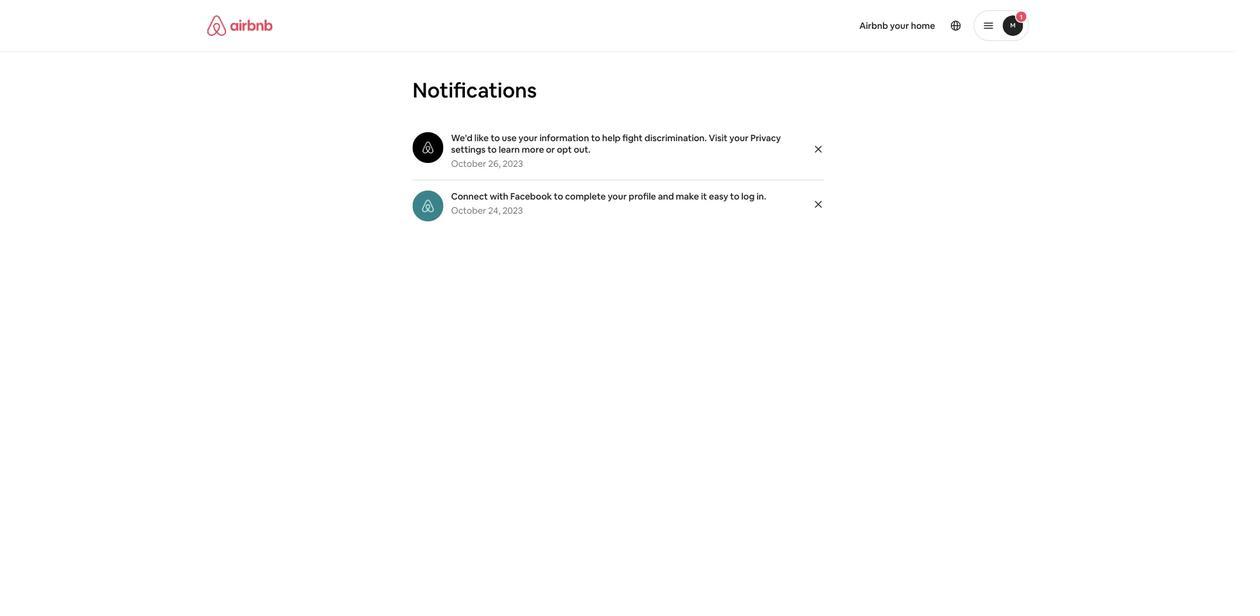 Task type: vqa. For each thing, say whether or not it's contained in the screenshot.
Log
yes



Task type: describe. For each thing, give the bounding box(es) containing it.
26,
[[489, 158, 501, 170]]

to left log
[[731, 191, 740, 202]]

privacy
[[751, 132, 781, 144]]

to left complete
[[554, 191, 564, 202]]

october inside connect with facebook to complete your profile and make it easy to log in. october 24, 2023
[[451, 205, 487, 217]]

use
[[502, 132, 517, 144]]

airbnb your home link
[[852, 12, 944, 39]]

airbnb
[[860, 20, 889, 31]]

your right use
[[519, 132, 538, 144]]

like
[[475, 132, 489, 144]]

it
[[701, 191, 707, 202]]

settings
[[451, 144, 486, 155]]

home
[[912, 20, 936, 31]]

connect with facebook to complete your profile and make it easy to log in. october 24, 2023
[[451, 191, 767, 217]]

your inside connect with facebook to complete your profile and make it easy to log in. october 24, 2023
[[608, 191, 627, 202]]

help
[[603, 132, 621, 144]]

facebook
[[511, 191, 552, 202]]

easy
[[709, 191, 729, 202]]

visit
[[709, 132, 728, 144]]

october inside "we'd like to use your information to help fight discrimination. visit your privacy settings to learn more or opt out. october 26, 2023"
[[451, 158, 487, 170]]

or
[[546, 144, 555, 155]]

we'd like to use your information to help fight discrimination. visit your privacy settings to learn more or opt out. october 26, 2023
[[451, 132, 781, 170]]

profile element
[[634, 0, 1030, 51]]

fight
[[623, 132, 643, 144]]



Task type: locate. For each thing, give the bounding box(es) containing it.
to
[[491, 132, 500, 144], [591, 132, 601, 144], [488, 144, 497, 155], [554, 191, 564, 202], [731, 191, 740, 202]]

and
[[658, 191, 674, 202]]

make
[[676, 191, 700, 202]]

1 october from the top
[[451, 158, 487, 170]]

2023
[[503, 158, 523, 170], [503, 205, 523, 217]]

1 button
[[974, 10, 1030, 41]]

1 vertical spatial 2023
[[503, 205, 523, 217]]

information
[[540, 132, 589, 144]]

out.
[[574, 144, 591, 155]]

october
[[451, 158, 487, 170], [451, 205, 487, 217]]

your left home
[[891, 20, 910, 31]]

log
[[742, 191, 755, 202]]

complete
[[565, 191, 606, 202]]

1 2023 from the top
[[503, 158, 523, 170]]

connect
[[451, 191, 488, 202]]

to up 26,
[[488, 144, 497, 155]]

opt
[[557, 144, 572, 155]]

0 vertical spatial 2023
[[503, 158, 523, 170]]

your
[[891, 20, 910, 31], [519, 132, 538, 144], [730, 132, 749, 144], [608, 191, 627, 202]]

to right like
[[491, 132, 500, 144]]

more
[[522, 144, 544, 155]]

your inside profile element
[[891, 20, 910, 31]]

2023 inside connect with facebook to complete your profile and make it easy to log in. october 24, 2023
[[503, 205, 523, 217]]

october down settings
[[451, 158, 487, 170]]

0 vertical spatial october
[[451, 158, 487, 170]]

2 2023 from the top
[[503, 205, 523, 217]]

1
[[1021, 13, 1023, 21]]

1 vertical spatial october
[[451, 205, 487, 217]]

we'd
[[451, 132, 473, 144]]

profile
[[629, 191, 657, 202]]

2023 down learn in the left of the page
[[503, 158, 523, 170]]

with
[[490, 191, 509, 202]]

to left help
[[591, 132, 601, 144]]

24,
[[489, 205, 501, 217]]

learn
[[499, 144, 520, 155]]

your right visit
[[730, 132, 749, 144]]

2 october from the top
[[451, 205, 487, 217]]

your left profile in the right of the page
[[608, 191, 627, 202]]

october down connect
[[451, 205, 487, 217]]

2023 inside "we'd like to use your information to help fight discrimination. visit your privacy settings to learn more or opt out. october 26, 2023"
[[503, 158, 523, 170]]

in.
[[757, 191, 767, 202]]

notifications
[[413, 76, 537, 103]]

2023 right 24,
[[503, 205, 523, 217]]

discrimination.
[[645, 132, 707, 144]]

airbnb your home
[[860, 20, 936, 31]]



